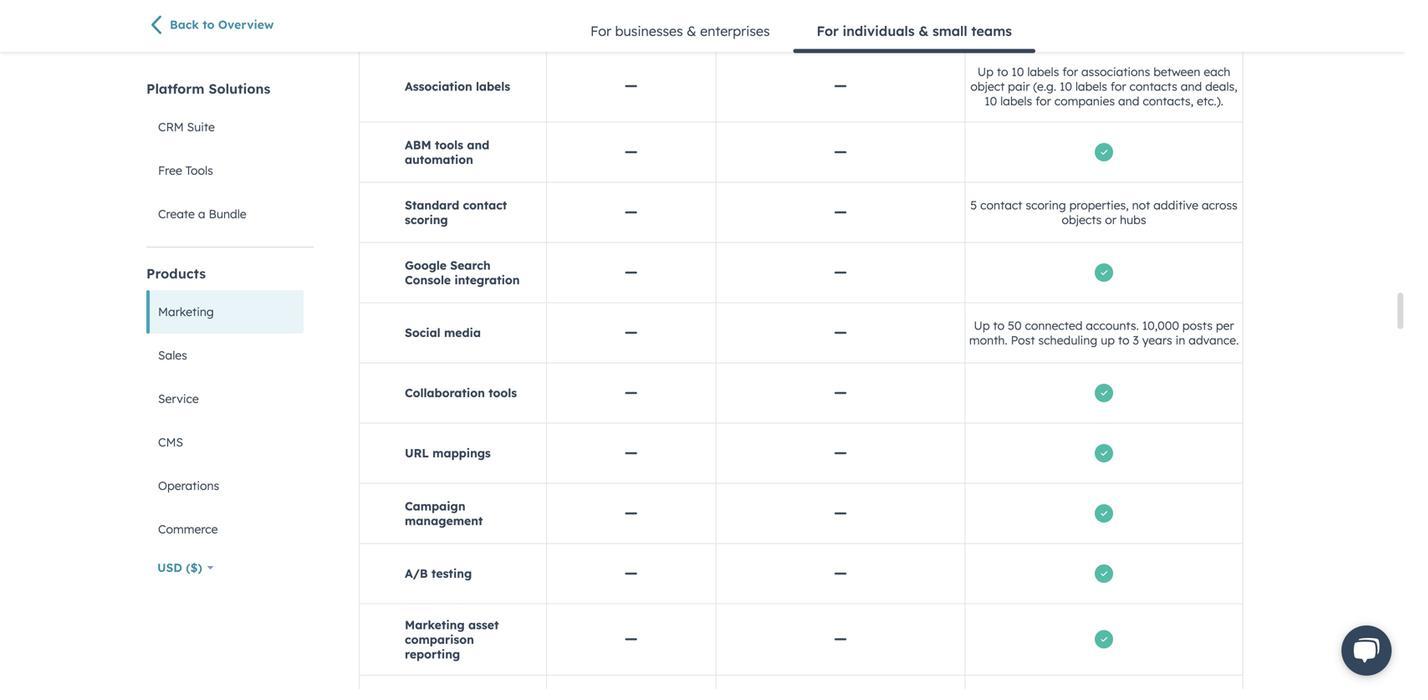 Task type: locate. For each thing, give the bounding box(es) containing it.
association
[[405, 79, 472, 94]]

1 vertical spatial tools
[[489, 386, 517, 400]]

10
[[1012, 64, 1024, 79], [1060, 79, 1073, 94], [985, 94, 998, 108]]

and left the each
[[1181, 79, 1202, 94]]

scoring left properties,
[[1026, 198, 1067, 212]]

back
[[170, 17, 199, 32]]

& right businesses
[[687, 23, 697, 39]]

1 vertical spatial up
[[974, 318, 990, 333]]

contact inside standard contact scoring
[[463, 198, 507, 212]]

& left small
[[919, 23, 929, 39]]

contact
[[463, 198, 507, 212], [981, 198, 1023, 212]]

marketing up reporting
[[405, 618, 465, 632]]

comparison
[[405, 632, 474, 647]]

free tools
[[158, 163, 213, 178]]

association labels
[[405, 79, 511, 94]]

for for for businesses & enterprises
[[591, 23, 612, 39]]

to inside the 'up to 10 labels for associations between each object pair (e.g. 10 labels for contacts and deals, 10 labels for companies and contacts, etc.).'
[[997, 64, 1009, 79]]

overview
[[218, 17, 274, 32]]

create
[[158, 207, 195, 221]]

not
[[1133, 198, 1151, 212]]

month.
[[970, 333, 1008, 348]]

scoring for standard
[[405, 212, 448, 227]]

service
[[158, 392, 199, 406]]

& inside 'link'
[[919, 23, 929, 39]]

chat widget region
[[1322, 609, 1406, 689]]

0 horizontal spatial marketing
[[158, 305, 214, 319]]

1 horizontal spatial scoring
[[1026, 198, 1067, 212]]

mappings
[[433, 446, 491, 461]]

social media
[[405, 326, 481, 340]]

1 horizontal spatial tools
[[489, 386, 517, 400]]

10,000
[[1143, 318, 1180, 333]]

1 contact from the left
[[463, 198, 507, 212]]

abm
[[405, 137, 431, 152]]

0 horizontal spatial for
[[591, 23, 612, 39]]

50
[[1008, 318, 1022, 333]]

for
[[591, 23, 612, 39], [817, 23, 839, 39]]

for left contacts
[[1111, 79, 1127, 94]]

individuals
[[843, 23, 915, 39]]

up
[[978, 64, 994, 79], [974, 318, 990, 333]]

0 horizontal spatial contact
[[463, 198, 507, 212]]

3
[[1133, 333, 1139, 348]]

operations
[[158, 479, 219, 493]]

2 contact from the left
[[981, 198, 1023, 212]]

automation
[[405, 152, 473, 167]]

for left businesses
[[591, 23, 612, 39]]

up for up to 50 connected accounts. 10,000 posts per month. post scheduling up to 3 years in advance.
[[974, 318, 990, 333]]

scoring
[[1026, 198, 1067, 212], [405, 212, 448, 227]]

1 for from the left
[[591, 23, 612, 39]]

tools for abm
[[435, 137, 464, 152]]

10 right the (e.g.
[[1060, 79, 1073, 94]]

to left 50 on the right
[[994, 318, 1005, 333]]

commerce link
[[146, 508, 304, 551]]

2 for from the left
[[817, 23, 839, 39]]

tools right collaboration on the left of page
[[489, 386, 517, 400]]

to inside button
[[203, 17, 215, 32]]

across
[[1202, 198, 1238, 212]]

up inside up to 50 connected accounts. 10,000 posts per month. post scheduling up to 3 years in advance.
[[974, 318, 990, 333]]

0 horizontal spatial 10
[[985, 94, 998, 108]]

scoring inside standard contact scoring
[[405, 212, 448, 227]]

up left 50 on the right
[[974, 318, 990, 333]]

and down associations
[[1119, 94, 1140, 108]]

suite
[[187, 120, 215, 134]]

1 horizontal spatial contact
[[981, 198, 1023, 212]]

and right abm on the left top of page
[[467, 137, 490, 152]]

tools
[[435, 137, 464, 152], [489, 386, 517, 400]]

for businesses & enterprises
[[591, 23, 770, 39]]

0 horizontal spatial and
[[467, 137, 490, 152]]

contact for standard
[[463, 198, 507, 212]]

10 left the (e.g.
[[1012, 64, 1024, 79]]

to right back
[[203, 17, 215, 32]]

contact inside 5 contact scoring properties, not additive across objects or hubs
[[981, 198, 1023, 212]]

marketing asset comparison reporting
[[405, 618, 499, 662]]

back to overview
[[170, 17, 274, 32]]

companies
[[1055, 94, 1115, 108]]

0 horizontal spatial scoring
[[405, 212, 448, 227]]

pair
[[1008, 79, 1030, 94]]

0 vertical spatial marketing
[[158, 305, 214, 319]]

for inside 'link'
[[817, 23, 839, 39]]

marketing down "products"
[[158, 305, 214, 319]]

for right pair on the right top of the page
[[1036, 94, 1052, 108]]

crm
[[158, 120, 184, 134]]

1 horizontal spatial marketing
[[405, 618, 465, 632]]

up for up to 10 labels for associations between each object pair (e.g. 10 labels for contacts and deals, 10 labels for companies and contacts, etc.).
[[978, 64, 994, 79]]

contacts,
[[1143, 94, 1194, 108]]

per
[[1216, 318, 1235, 333]]

additive
[[1154, 198, 1199, 212]]

cms
[[158, 435, 183, 450]]

& for businesses
[[687, 23, 697, 39]]

post
[[1011, 333, 1035, 348]]

tools inside abm tools and automation
[[435, 137, 464, 152]]

marketing inside products element
[[158, 305, 214, 319]]

0 horizontal spatial tools
[[435, 137, 464, 152]]

2 & from the left
[[919, 23, 929, 39]]

2 horizontal spatial 10
[[1060, 79, 1073, 94]]

to for overview
[[203, 17, 215, 32]]

tools right abm on the left top of page
[[435, 137, 464, 152]]

1 horizontal spatial &
[[919, 23, 929, 39]]

0 vertical spatial up
[[978, 64, 994, 79]]

marketing
[[158, 305, 214, 319], [405, 618, 465, 632]]

free tools link
[[146, 149, 304, 192]]

10 left pair on the right top of the page
[[985, 94, 998, 108]]

reporting
[[405, 647, 460, 662]]

to left 3
[[1119, 333, 1130, 348]]

up left pair on the right top of the page
[[978, 64, 994, 79]]

posts
[[1183, 318, 1213, 333]]

labels right association
[[476, 79, 511, 94]]

scoring up google
[[405, 212, 448, 227]]

labels left the (e.g.
[[1001, 94, 1033, 108]]

marketing inside marketing asset comparison reporting
[[405, 618, 465, 632]]

usd ($)
[[157, 561, 202, 575]]

0 vertical spatial tools
[[435, 137, 464, 152]]

url mappings
[[405, 446, 491, 461]]

0 horizontal spatial &
[[687, 23, 697, 39]]

1 horizontal spatial for
[[817, 23, 839, 39]]

1 vertical spatial marketing
[[405, 618, 465, 632]]

up inside the 'up to 10 labels for associations between each object pair (e.g. 10 labels for contacts and deals, 10 labels for companies and contacts, etc.).'
[[978, 64, 994, 79]]

marketing link
[[146, 290, 304, 334]]

bundle
[[209, 207, 247, 221]]

labels
[[1028, 64, 1060, 79], [476, 79, 511, 94], [1076, 79, 1108, 94], [1001, 94, 1033, 108]]

labels up companies
[[1028, 64, 1060, 79]]

navigation
[[567, 11, 1036, 53]]

collaboration
[[405, 386, 485, 400]]

sales
[[158, 348, 187, 363]]

products
[[146, 265, 206, 282]]

for left the individuals
[[817, 23, 839, 39]]

google search console integration
[[405, 258, 520, 287]]

to down the teams
[[997, 64, 1009, 79]]

(e.g.
[[1034, 79, 1057, 94]]

abm tools and automation
[[405, 137, 490, 167]]

businesses
[[615, 23, 683, 39]]

& for individuals
[[919, 23, 929, 39]]

properties,
[[1070, 198, 1129, 212]]

marketing for marketing asset comparison reporting
[[405, 618, 465, 632]]

scoring inside 5 contact scoring properties, not additive across objects or hubs
[[1026, 198, 1067, 212]]

to
[[203, 17, 215, 32], [997, 64, 1009, 79], [994, 318, 1005, 333], [1119, 333, 1130, 348]]

navigation containing for businesses & enterprises
[[567, 11, 1036, 53]]

1 horizontal spatial and
[[1119, 94, 1140, 108]]

&
[[687, 23, 697, 39], [919, 23, 929, 39]]

contact right 5
[[981, 198, 1023, 212]]

1 & from the left
[[687, 23, 697, 39]]

crm suite link
[[146, 105, 304, 149]]

platform solutions
[[146, 80, 271, 97]]

contact right standard
[[463, 198, 507, 212]]

campaign
[[405, 499, 466, 514]]

and
[[1181, 79, 1202, 94], [1119, 94, 1140, 108], [467, 137, 490, 152]]

up to 50 connected accounts. 10,000 posts per month. post scheduling up to 3 years in advance.
[[970, 318, 1239, 348]]

commerce
[[158, 522, 218, 537]]

for right the (e.g.
[[1063, 64, 1079, 79]]



Task type: describe. For each thing, give the bounding box(es) containing it.
for individuals & small teams link
[[794, 11, 1036, 53]]

back to overview button
[[146, 14, 314, 38]]

teams
[[972, 23, 1012, 39]]

5 contact scoring properties, not additive across objects or hubs
[[971, 198, 1238, 227]]

products element
[[146, 264, 314, 551]]

crm suite
[[158, 120, 215, 134]]

each
[[1204, 64, 1231, 79]]

1 horizontal spatial 10
[[1012, 64, 1024, 79]]

for for for individuals & small teams
[[817, 23, 839, 39]]

standard
[[405, 198, 460, 212]]

tools
[[186, 163, 213, 178]]

advance.
[[1189, 333, 1239, 348]]

operations link
[[146, 464, 304, 508]]

up
[[1101, 333, 1115, 348]]

marketing for marketing
[[158, 305, 214, 319]]

create a bundle
[[158, 207, 247, 221]]

scoring for 5
[[1026, 198, 1067, 212]]

between
[[1154, 64, 1201, 79]]

google
[[405, 258, 447, 273]]

campaign management
[[405, 499, 483, 528]]

0 horizontal spatial for
[[1036, 94, 1052, 108]]

objects
[[1062, 212, 1102, 227]]

search
[[450, 258, 491, 273]]

and inside abm tools and automation
[[467, 137, 490, 152]]

usd
[[157, 561, 182, 575]]

a
[[198, 207, 205, 221]]

or
[[1106, 212, 1117, 227]]

contact for 5
[[981, 198, 1023, 212]]

console
[[405, 273, 451, 287]]

management
[[405, 514, 483, 528]]

labels right the (e.g.
[[1076, 79, 1108, 94]]

accounts.
[[1086, 318, 1139, 333]]

create a bundle link
[[146, 192, 304, 236]]

hubs
[[1120, 212, 1147, 227]]

service link
[[146, 377, 304, 421]]

asset
[[469, 618, 499, 632]]

a/b
[[405, 567, 428, 581]]

social
[[405, 326, 441, 340]]

etc.).
[[1197, 94, 1224, 108]]

small
[[933, 23, 968, 39]]

connected
[[1025, 318, 1083, 333]]

sales link
[[146, 334, 304, 377]]

free
[[158, 163, 182, 178]]

5
[[971, 198, 977, 212]]

enterprises
[[700, 23, 770, 39]]

standard contact scoring
[[405, 198, 507, 227]]

object
[[971, 79, 1005, 94]]

media
[[444, 326, 481, 340]]

for businesses & enterprises link
[[567, 11, 794, 51]]

integration
[[455, 273, 520, 287]]

2 horizontal spatial and
[[1181, 79, 1202, 94]]

to for 10
[[997, 64, 1009, 79]]

solutions
[[209, 80, 271, 97]]

scheduling
[[1039, 333, 1098, 348]]

url
[[405, 446, 429, 461]]

collaboration tools
[[405, 386, 517, 400]]

usd ($) button
[[146, 551, 225, 585]]

a/b testing
[[405, 567, 472, 581]]

up to 10 labels for associations between each object pair (e.g. 10 labels for contacts and deals, 10 labels for companies and contacts, etc.).
[[971, 64, 1238, 108]]

tools for collaboration
[[489, 386, 517, 400]]

contacts
[[1130, 79, 1178, 94]]

to for 50
[[994, 318, 1005, 333]]

($)
[[186, 561, 202, 575]]

platform solutions element
[[146, 79, 314, 236]]

years
[[1143, 333, 1173, 348]]

1 horizontal spatial for
[[1063, 64, 1079, 79]]

associations
[[1082, 64, 1151, 79]]

for individuals & small teams
[[817, 23, 1012, 39]]

2 horizontal spatial for
[[1111, 79, 1127, 94]]

platform
[[146, 80, 205, 97]]



Task type: vqa. For each thing, say whether or not it's contained in the screenshot.


